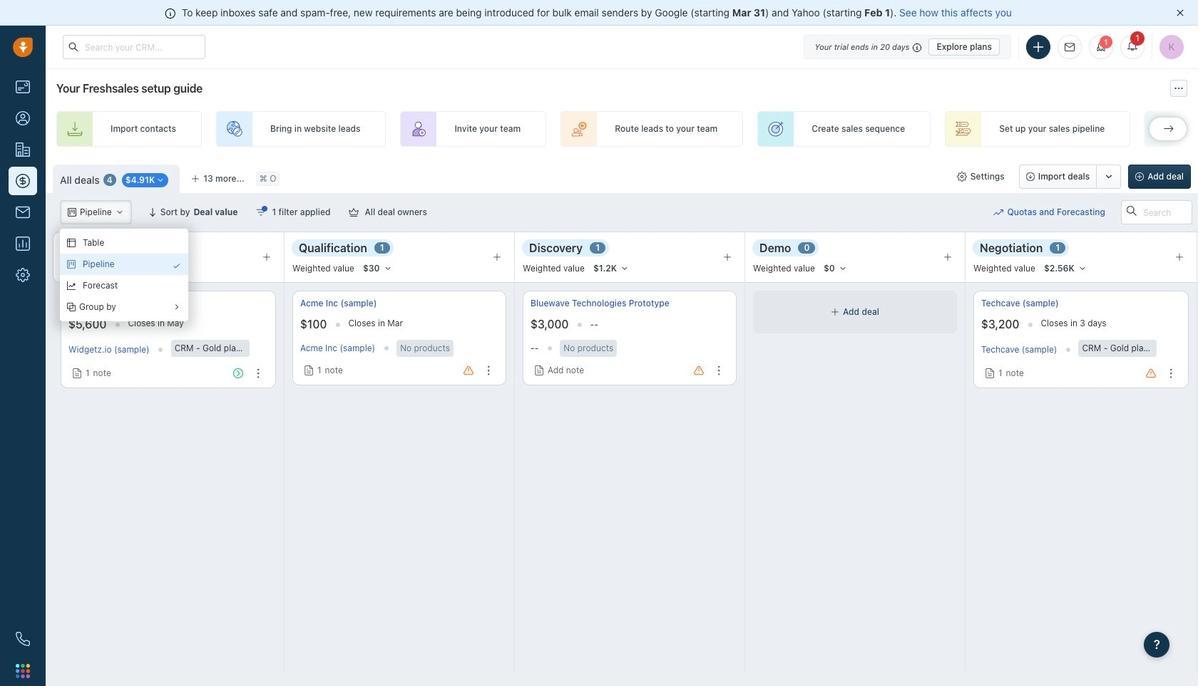 Task type: vqa. For each thing, say whether or not it's contained in the screenshot.
Freshworks Switcher IMAGE
yes



Task type: describe. For each thing, give the bounding box(es) containing it.
freshworks switcher image
[[16, 665, 30, 679]]

Search your CRM... text field
[[63, 35, 205, 59]]



Task type: locate. For each thing, give the bounding box(es) containing it.
1 container_wx8msf4aqz5i3rn1 image from the top
[[67, 260, 76, 269]]

0 vertical spatial container_wx8msf4aqz5i3rn1 image
[[67, 260, 76, 269]]

phone image
[[9, 626, 37, 654]]

menu
[[60, 229, 188, 322]]

shade muted image
[[910, 41, 922, 52]]

2 container_wx8msf4aqz5i3rn1 image from the top
[[67, 303, 76, 312]]

container_wx8msf4aqz5i3rn1 image
[[67, 260, 76, 269], [67, 303, 76, 312]]

1 vertical spatial container_wx8msf4aqz5i3rn1 image
[[67, 303, 76, 312]]

menu item
[[60, 297, 188, 318]]

container_wx8msf4aqz5i3rn1 image
[[67, 239, 76, 248], [173, 262, 181, 270], [67, 282, 76, 290], [173, 303, 181, 312]]



